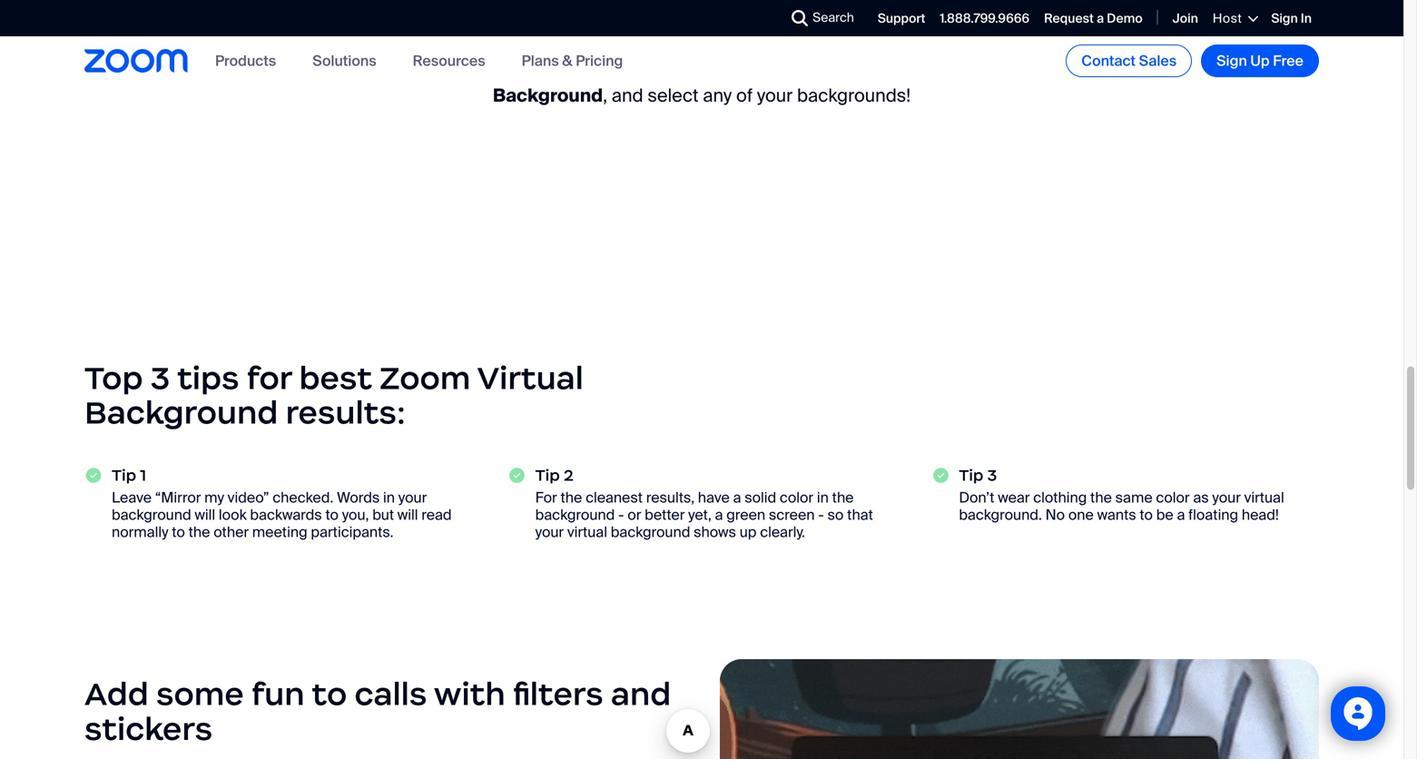 Task type: vqa. For each thing, say whether or not it's contained in the screenshot.
one
yes



Task type: locate. For each thing, give the bounding box(es) containing it.
0 horizontal spatial -
[[619, 505, 624, 524]]

1 horizontal spatial 3
[[988, 465, 997, 485]]

3 up don't in the right of the page
[[988, 465, 997, 485]]

on
[[675, 62, 696, 85]]

3 right top
[[150, 358, 170, 398]]

1 vertical spatial virtual
[[1245, 488, 1285, 507]]

support link
[[878, 10, 926, 27]]

your inside tip 2 for the cleanest results, have a solid color in the background - or better yet, a green screen - so that your virtual background shows up clearly.
[[536, 523, 564, 542]]

the down 2
[[561, 488, 582, 507]]

your inside 'tip 1 leave "mirror my video" checked. words in your background will look backwards to you, but will read normally to the other meeting participants.'
[[398, 488, 427, 507]]

request a demo
[[1045, 10, 1143, 27]]

background inside top 3 tips for best zoom virtual background results:
[[84, 393, 278, 432]]

1
[[140, 465, 146, 485]]

3 tip from the left
[[959, 465, 984, 485]]

virtual
[[324, 62, 374, 85], [1245, 488, 1285, 507], [567, 523, 608, 542]]

to
[[135, 62, 155, 85]]

0 horizontal spatial will
[[195, 505, 215, 524]]

1 vertical spatial sign
[[1217, 51, 1248, 70]]

1 horizontal spatial tip
[[536, 465, 560, 485]]

color left as
[[1156, 488, 1190, 507]]

to left 'you,'
[[326, 505, 339, 524]]

0 horizontal spatial background
[[84, 393, 278, 432]]

start/stop
[[931, 62, 1026, 85]]

sign
[[1272, 10, 1298, 27], [1217, 51, 1248, 70]]

0 vertical spatial and
[[612, 84, 644, 107]]

in right words
[[383, 488, 395, 507]]

background up 1
[[84, 393, 278, 432]]

tip inside 'tip 1 leave "mirror my video" checked. words in your background will look backwards to you, but will read normally to the other meeting participants.'
[[112, 465, 136, 485]]

in
[[383, 488, 395, 507], [817, 488, 829, 507]]

tip up don't in the right of the page
[[959, 465, 984, 485]]

1 color from the left
[[780, 488, 814, 507]]

0 horizontal spatial or
[[195, 62, 213, 85]]

tip for tip 1
[[112, 465, 136, 485]]

to left 'be'
[[1140, 505, 1153, 524]]

, and select any of your backgrounds!
[[603, 84, 911, 107]]

virtual inside top 3 tips for best zoom virtual background results:
[[477, 358, 584, 398]]

will right 'but'
[[398, 505, 418, 524]]

tip for tip 3
[[959, 465, 984, 485]]

arrow
[[797, 62, 844, 85]]

or
[[195, 62, 213, 85], [628, 505, 641, 524]]

your down for on the bottom of page
[[536, 523, 564, 542]]

sign left up at the top right of page
[[1217, 51, 1248, 70]]

0 vertical spatial background
[[493, 84, 603, 107]]

with
[[434, 674, 506, 714]]

3 inside top 3 tips for best zoom virtual background results:
[[150, 358, 170, 398]]

background down plans
[[493, 84, 603, 107]]

the left other
[[189, 523, 210, 542]]

my
[[204, 488, 224, 507]]

will
[[195, 505, 215, 524], [398, 505, 418, 524]]

0 horizontal spatial in
[[383, 488, 395, 507]]

background down 1
[[112, 505, 191, 524]]

3
[[150, 358, 170, 398], [988, 465, 997, 485]]

meeting,
[[554, 62, 628, 85]]

a left & at the top of the page
[[540, 62, 550, 85]]

checked.
[[273, 488, 334, 507]]

for
[[247, 358, 292, 398]]

normally
[[112, 523, 168, 542]]

sign in link
[[1272, 10, 1312, 27]]

sign up free
[[1217, 51, 1304, 70]]

color inside tip 3 don't wear clothing the same color as your virtual background. no one wants to be a floating head!
[[1156, 488, 1190, 507]]

2 in from the left
[[817, 488, 829, 507]]

or left better
[[628, 505, 641, 524]]

in
[[1301, 10, 1312, 27]]

tip left 1
[[112, 465, 136, 485]]

0 vertical spatial sign
[[1272, 10, 1298, 27]]

add
[[159, 62, 191, 85]]

0 horizontal spatial virtual
[[477, 358, 584, 398]]

0 horizontal spatial 3
[[150, 358, 170, 398]]

a left solid
[[733, 488, 741, 507]]

-
[[619, 505, 624, 524], [819, 505, 824, 524]]

background
[[378, 62, 478, 85], [112, 505, 191, 524], [536, 505, 615, 524], [611, 523, 691, 542]]

or right add
[[195, 62, 213, 85]]

background inside choose virtual background
[[493, 84, 603, 107]]

up
[[740, 523, 757, 542]]

your
[[284, 62, 320, 85], [757, 84, 793, 107], [398, 488, 427, 507], [1213, 488, 1241, 507], [536, 523, 564, 542]]

search image
[[792, 10, 808, 26], [792, 10, 808, 26]]

tip left 2
[[536, 465, 560, 485]]

1 horizontal spatial virtual
[[567, 523, 608, 542]]

your inside tip 3 don't wear clothing the same color as your virtual background. no one wants to be a floating head!
[[1213, 488, 1241, 507]]

resources
[[413, 51, 486, 70]]

shows
[[694, 523, 736, 542]]

pricing
[[576, 51, 623, 70]]

top
[[84, 358, 143, 398]]

sign for sign in
[[1272, 10, 1298, 27]]

1.888.799.9666 link
[[940, 10, 1030, 27]]

and right filters
[[611, 674, 671, 714]]

your right 'but'
[[398, 488, 427, 507]]

background inside 'tip 1 leave "mirror my video" checked. words in your background will look backwards to you, but will read normally to the other meeting participants.'
[[112, 505, 191, 524]]

1 vertical spatial 3
[[988, 465, 997, 485]]

0 vertical spatial virtual
[[324, 62, 374, 85]]

1 tip from the left
[[112, 465, 136, 485]]

tip
[[112, 465, 136, 485], [536, 465, 560, 485], [959, 465, 984, 485]]

green
[[727, 505, 766, 524]]

screen
[[769, 505, 815, 524]]

tip inside tip 2 for the cleanest results, have a solid color in the background - or better yet, a green screen - so that your virtual background shows up clearly.
[[536, 465, 560, 485]]

will left look at the bottom left of page
[[195, 505, 215, 524]]

1 in from the left
[[383, 488, 395, 507]]

the right screen
[[832, 488, 854, 507]]

products
[[215, 51, 276, 70]]

color right solid
[[780, 488, 814, 507]]

1 vertical spatial virtual
[[477, 358, 584, 398]]

sign left in
[[1272, 10, 1298, 27]]

and right ,
[[612, 84, 644, 107]]

2 color from the left
[[1156, 488, 1190, 507]]

filters
[[513, 674, 604, 714]]

the inside 'tip 1 leave "mirror my video" checked. words in your background will look backwards to you, but will read normally to the other meeting participants.'
[[189, 523, 210, 542]]

- left better
[[619, 505, 624, 524]]

0 horizontal spatial virtual
[[324, 62, 374, 85]]

1 horizontal spatial in
[[817, 488, 829, 507]]

sign up free link
[[1202, 44, 1320, 77]]

color inside tip 2 for the cleanest results, have a solid color in the background - or better yet, a green screen - so that your virtual background shows up clearly.
[[780, 488, 814, 507]]

virtual inside tip 2 for the cleanest results, have a solid color in the background - or better yet, a green screen - so that your virtual background shows up clearly.
[[567, 523, 608, 542]]

up
[[1251, 51, 1270, 70]]

1 will from the left
[[195, 505, 215, 524]]

1 vertical spatial or
[[628, 505, 641, 524]]

no
[[1046, 505, 1065, 524]]

tip for tip 2
[[536, 465, 560, 485]]

to add or change your virtual background during a meeting, click on the upward arrow (^) next to start/stop video . click
[[135, 62, 1136, 85]]

2 will from the left
[[398, 505, 418, 524]]

during
[[482, 62, 536, 85]]

your right as
[[1213, 488, 1241, 507]]

tip inside tip 3 don't wear clothing the same color as your virtual background. no one wants to be a floating head!
[[959, 465, 984, 485]]

plans
[[522, 51, 559, 70]]

2 tip from the left
[[536, 465, 560, 485]]

1 horizontal spatial will
[[398, 505, 418, 524]]

fun
[[252, 674, 305, 714]]

the left the same
[[1091, 488, 1112, 507]]

1.888.799.9666
[[940, 10, 1030, 27]]

to inside tip 3 don't wear clothing the same color as your virtual background. no one wants to be a floating head!
[[1140, 505, 1153, 524]]

0 vertical spatial 3
[[150, 358, 170, 398]]

1 horizontal spatial sign
[[1272, 10, 1298, 27]]

meeting
[[252, 523, 308, 542]]

words
[[337, 488, 380, 507]]

1 vertical spatial and
[[611, 674, 671, 714]]

color
[[780, 488, 814, 507], [1156, 488, 1190, 507]]

to
[[910, 62, 927, 85], [326, 505, 339, 524], [1140, 505, 1153, 524], [172, 523, 185, 542], [312, 674, 347, 714]]

a
[[1097, 10, 1104, 27], [540, 62, 550, 85], [733, 488, 741, 507], [715, 505, 723, 524], [1177, 505, 1185, 524]]

to right fun
[[312, 674, 347, 714]]

0 horizontal spatial sign
[[1217, 51, 1248, 70]]

request a demo link
[[1045, 10, 1143, 27]]

2 vertical spatial virtual
[[567, 523, 608, 542]]

click
[[632, 62, 670, 85]]

0 vertical spatial virtual
[[1210, 62, 1269, 85]]

and inside add some fun to calls with filters and stickers
[[611, 674, 671, 714]]

1 horizontal spatial -
[[819, 505, 824, 524]]

2 horizontal spatial virtual
[[1245, 488, 1285, 507]]

1 horizontal spatial background
[[493, 84, 603, 107]]

clearly.
[[760, 523, 805, 542]]

join link
[[1173, 10, 1199, 27]]

- left so
[[819, 505, 824, 524]]

choose virtual background
[[493, 62, 1269, 107]]

1 horizontal spatial color
[[1156, 488, 1190, 507]]

2 horizontal spatial tip
[[959, 465, 984, 485]]

look
[[219, 505, 247, 524]]

to right next
[[910, 62, 927, 85]]

3 inside tip 3 don't wear clothing the same color as your virtual background. no one wants to be a floating head!
[[988, 465, 997, 485]]

0 horizontal spatial color
[[780, 488, 814, 507]]

(^)
[[848, 62, 865, 85]]

0 horizontal spatial tip
[[112, 465, 136, 485]]

host button
[[1213, 10, 1257, 27]]

plans & pricing link
[[522, 51, 623, 70]]

sign for sign up free
[[1217, 51, 1248, 70]]

zoom
[[380, 358, 471, 398]]

calls
[[355, 674, 427, 714]]

1 vertical spatial background
[[84, 393, 278, 432]]

a right 'be'
[[1177, 505, 1185, 524]]

solutions
[[313, 51, 377, 70]]

3 for don't
[[988, 465, 997, 485]]

virtual inside tip 3 don't wear clothing the same color as your virtual background. no one wants to be a floating head!
[[1245, 488, 1285, 507]]

in right screen
[[817, 488, 829, 507]]

1 horizontal spatial or
[[628, 505, 641, 524]]

select
[[648, 84, 699, 107]]

1 horizontal spatial virtual
[[1210, 62, 1269, 85]]

change
[[217, 62, 280, 85]]



Task type: describe. For each thing, give the bounding box(es) containing it.
to down "mirror
[[172, 523, 185, 542]]

tip 1 leave "mirror my video" checked. words in your background will look backwards to you, but will read normally to the other meeting participants.
[[112, 465, 452, 542]]

upward
[[732, 62, 793, 85]]

.
[[1082, 62, 1087, 85]]

add
[[84, 674, 149, 714]]

sales
[[1139, 51, 1177, 70]]

search
[[813, 9, 854, 26]]

leave
[[112, 488, 152, 507]]

a left the demo
[[1097, 10, 1104, 27]]

video"
[[228, 488, 269, 507]]

,
[[603, 84, 608, 107]]

request
[[1045, 10, 1094, 27]]

other
[[214, 523, 249, 542]]

join
[[1173, 10, 1199, 27]]

zoom logo image
[[84, 49, 188, 72]]

that
[[847, 505, 873, 524]]

video
[[1030, 62, 1082, 85]]

a right yet, at bottom
[[715, 505, 723, 524]]

your right change
[[284, 62, 320, 85]]

best
[[299, 358, 372, 398]]

tip 2 for the cleanest results, have a solid color in the background - or better yet, a green screen - so that your virtual background shows up clearly.
[[536, 465, 873, 542]]

3 for tips
[[150, 358, 170, 398]]

results,
[[646, 488, 695, 507]]

results:
[[286, 393, 405, 432]]

background down 2
[[536, 505, 615, 524]]

sign in
[[1272, 10, 1312, 27]]

but
[[373, 505, 394, 524]]

a inside tip 3 don't wear clothing the same color as your virtual background. no one wants to be a floating head!
[[1177, 505, 1185, 524]]

for
[[536, 488, 557, 507]]

virtual inside choose virtual background
[[1210, 62, 1269, 85]]

1 - from the left
[[619, 505, 624, 524]]

contact sales link
[[1066, 44, 1193, 77]]

2 - from the left
[[819, 505, 824, 524]]

some
[[156, 674, 244, 714]]

choose
[[1136, 62, 1206, 85]]

resources button
[[413, 51, 486, 70]]

0 vertical spatial or
[[195, 62, 213, 85]]

one
[[1069, 505, 1094, 524]]

to inside add some fun to calls with filters and stickers
[[312, 674, 347, 714]]

same
[[1116, 488, 1153, 507]]

background left during
[[378, 62, 478, 85]]

have
[[698, 488, 730, 507]]

support
[[878, 10, 926, 27]]

backwards
[[250, 505, 322, 524]]

participants.
[[311, 523, 394, 542]]

your right of
[[757, 84, 793, 107]]

next
[[870, 62, 906, 85]]

"mirror
[[155, 488, 201, 507]]

top 3 tips for best zoom virtual background results:
[[84, 358, 584, 432]]

wear
[[998, 488, 1030, 507]]

don't
[[959, 488, 995, 507]]

any
[[703, 84, 732, 107]]

contact sales
[[1082, 51, 1177, 70]]

click
[[1091, 62, 1132, 85]]

stickers
[[84, 709, 213, 748]]

backgrounds!
[[797, 84, 911, 107]]

products button
[[215, 51, 276, 70]]

host
[[1213, 10, 1243, 27]]

head!
[[1242, 505, 1279, 524]]

as
[[1194, 488, 1209, 507]]

or inside tip 2 for the cleanest results, have a solid color in the background - or better yet, a green screen - so that your virtual background shows up clearly.
[[628, 505, 641, 524]]

&
[[562, 51, 573, 70]]

tip 3 don't wear clothing the same color as your virtual background. no one wants to be a floating head!
[[959, 465, 1285, 524]]

solid
[[745, 488, 777, 507]]

free
[[1273, 51, 1304, 70]]

the inside tip 3 don't wear clothing the same color as your virtual background. no one wants to be a floating head!
[[1091, 488, 1112, 507]]

in inside 'tip 1 leave "mirror my video" checked. words in your background will look backwards to you, but will read normally to the other meeting participants.'
[[383, 488, 395, 507]]

yet,
[[688, 505, 712, 524]]

in inside tip 2 for the cleanest results, have a solid color in the background - or better yet, a green screen - so that your virtual background shows up clearly.
[[817, 488, 829, 507]]

background.
[[959, 505, 1042, 524]]

be
[[1157, 505, 1174, 524]]

better
[[645, 505, 685, 524]]

clothing
[[1034, 488, 1087, 507]]

demo
[[1107, 10, 1143, 27]]

floating
[[1189, 505, 1239, 524]]

cleanest
[[586, 488, 643, 507]]

contact
[[1082, 51, 1136, 70]]

background down the 'results,'
[[611, 523, 691, 542]]

tips
[[177, 358, 239, 398]]

add some fun to calls with filters and stickers
[[84, 674, 671, 748]]

you,
[[342, 505, 369, 524]]

read
[[422, 505, 452, 524]]

the right on
[[700, 62, 727, 85]]



